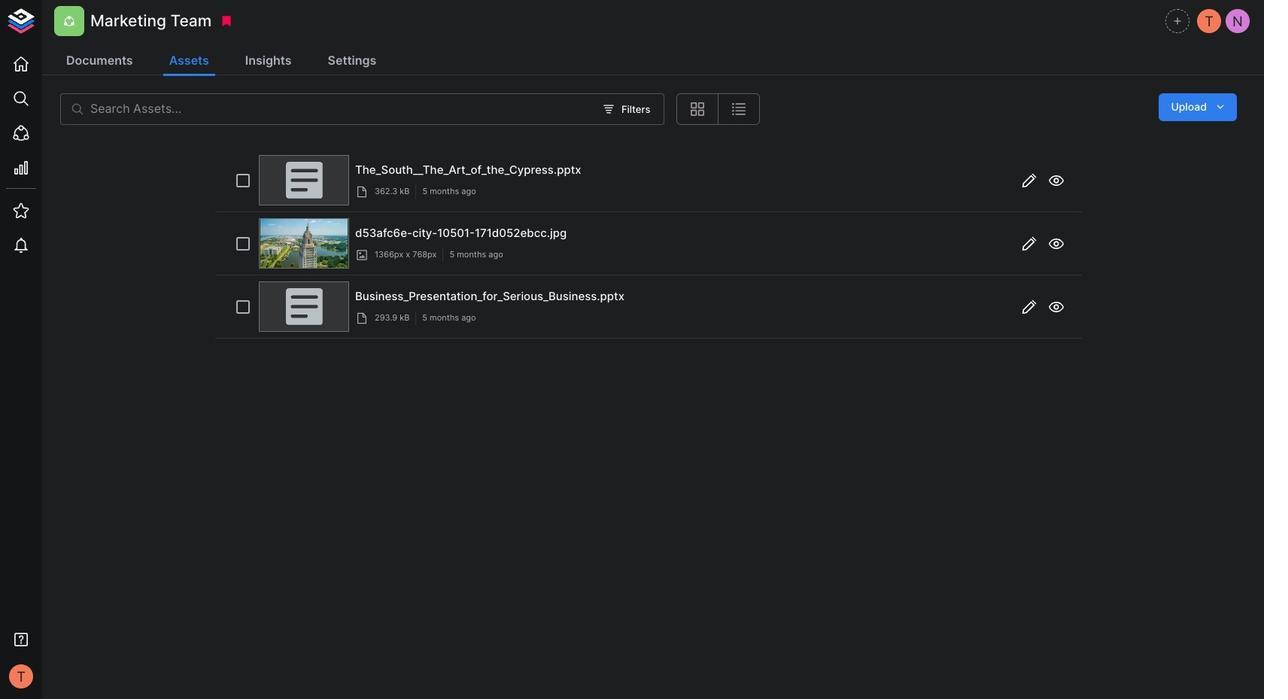 Task type: locate. For each thing, give the bounding box(es) containing it.
remove bookmark image
[[220, 14, 234, 28]]

group
[[677, 93, 760, 125]]



Task type: vqa. For each thing, say whether or not it's contained in the screenshot.
Favorite icon to the right
no



Task type: describe. For each thing, give the bounding box(es) containing it.
d53afc6e city 10501 171d052ebcc.jpg image
[[261, 219, 348, 268]]

Search Assets... text field
[[90, 93, 594, 125]]



